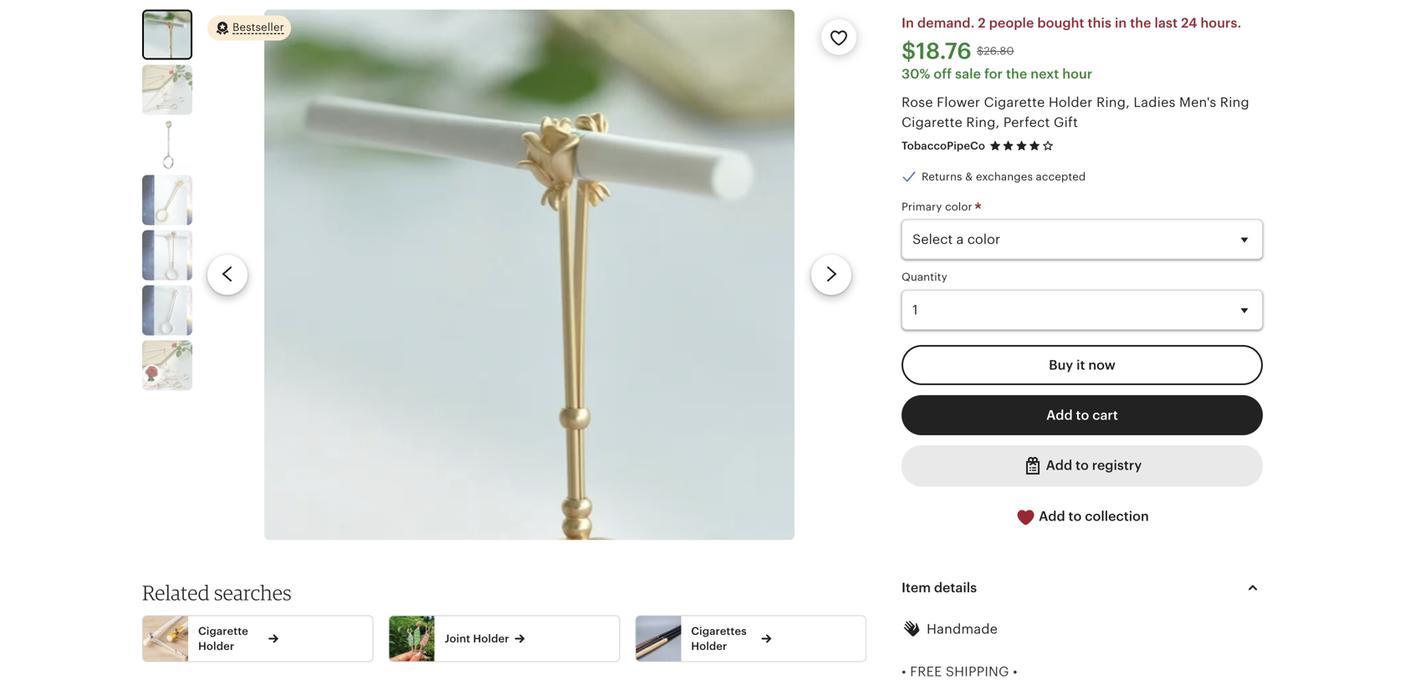 Task type: locate. For each thing, give the bounding box(es) containing it.
to left registry
[[1076, 458, 1089, 473]]

ladies
[[1134, 95, 1176, 110]]

2 horizontal spatial cigarette
[[984, 95, 1045, 110]]

to left the collection
[[1069, 510, 1082, 525]]

ring, left ladies
[[1096, 95, 1130, 110]]

ring,
[[1096, 95, 1130, 110], [966, 115, 1000, 130]]

rose flower cigarette holder ring, ladies men's ring cigarette ring, perfect gift gold image
[[142, 175, 192, 225]]

joint holder link
[[389, 617, 619, 662]]

in
[[1115, 15, 1127, 30]]

rose flower cigarette holder ring, ladies men's ring cigarette ring, perfect gift rose gold image
[[142, 230, 192, 280]]

add inside add to registry button
[[1046, 458, 1072, 473]]

cigarette down related searches
[[198, 625, 248, 638]]

cigarette
[[984, 95, 1045, 110], [902, 115, 963, 130], [198, 625, 248, 638]]

1 vertical spatial add
[[1046, 458, 1072, 473]]

ring
[[1220, 95, 1250, 110]]

now
[[1088, 358, 1116, 373]]

buy it now button
[[902, 345, 1263, 386]]

to inside add to registry button
[[1076, 458, 1089, 473]]

holder down related searches
[[198, 641, 234, 653]]

the
[[1130, 15, 1151, 30], [1006, 66, 1027, 82]]

holder up 'gift'
[[1049, 95, 1093, 110]]

item
[[902, 581, 931, 596]]

&
[[965, 170, 973, 183]]

cigarette up perfect
[[984, 95, 1045, 110]]

•
[[902, 665, 906, 680], [1013, 665, 1018, 680]]

1 horizontal spatial cigarette
[[902, 115, 963, 130]]

add down add to registry button
[[1039, 510, 1065, 525]]

gift
[[1054, 115, 1078, 130]]

0 vertical spatial ring,
[[1096, 95, 1130, 110]]

1 vertical spatial cigarette
[[902, 115, 963, 130]]

1 • from the left
[[902, 665, 906, 680]]

0 horizontal spatial the
[[1006, 66, 1027, 82]]

free
[[910, 665, 942, 680]]

the right for
[[1006, 66, 1027, 82]]

rose flower cigarette holder ring, ladies men's ring cigarette ring, perfect gift colorful image
[[142, 120, 192, 170]]

add to collection button
[[902, 497, 1263, 538]]

related searches region
[[142, 581, 877, 663]]

2 vertical spatial add
[[1039, 510, 1065, 525]]

add left cart
[[1046, 408, 1073, 423]]

rose flower cigarette holder ring, ladies men's ring cigarette ring, perfect gift silver image
[[142, 286, 192, 336]]

related
[[142, 581, 210, 606]]

0 vertical spatial to
[[1076, 408, 1089, 423]]

to
[[1076, 408, 1089, 423], [1076, 458, 1089, 473], [1069, 510, 1082, 525]]

color
[[945, 201, 973, 213]]

add
[[1046, 408, 1073, 423], [1046, 458, 1072, 473], [1039, 510, 1065, 525]]

returns
[[922, 170, 962, 183]]

bestseller
[[233, 21, 284, 33]]

add for add to cart
[[1046, 408, 1073, 423]]

cigarette down rose at the right top
[[902, 115, 963, 130]]

to inside the "add to collection" button
[[1069, 510, 1082, 525]]

add down add to cart button on the bottom right of the page
[[1046, 458, 1072, 473]]

men's
[[1179, 95, 1216, 110]]

0 vertical spatial the
[[1130, 15, 1151, 30]]

1 vertical spatial the
[[1006, 66, 1027, 82]]

2 vertical spatial to
[[1069, 510, 1082, 525]]

returns & exchanges accepted
[[922, 170, 1086, 183]]

quantity
[[902, 271, 947, 284]]

• right shipping
[[1013, 665, 1018, 680]]

cigarettes holder link
[[636, 617, 866, 662]]

1 vertical spatial ring,
[[966, 115, 1000, 130]]

24
[[1181, 15, 1197, 30]]

2 vertical spatial cigarette
[[198, 625, 248, 638]]

add inside the "add to collection" button
[[1039, 510, 1065, 525]]

to inside add to cart button
[[1076, 408, 1089, 423]]

0 horizontal spatial •
[[902, 665, 906, 680]]

holder down cigarettes
[[691, 641, 727, 653]]

to for collection
[[1069, 510, 1082, 525]]

1 vertical spatial to
[[1076, 458, 1089, 473]]

holder
[[1049, 95, 1093, 110], [473, 633, 509, 646], [198, 641, 234, 653], [691, 641, 727, 653]]

in demand. 2 people bought this in the last 24 hours.
[[902, 15, 1242, 30]]

holder right joint
[[473, 633, 509, 646]]

• free shipping •
[[902, 665, 1018, 680]]

rose flower cigarette holder ring, ladies men's ring cigarette ring, perfect gift image 1 image
[[264, 9, 795, 541], [144, 11, 191, 58]]

0 vertical spatial add
[[1046, 408, 1073, 423]]

1 horizontal spatial the
[[1130, 15, 1151, 30]]

collection
[[1085, 510, 1149, 525]]

the right in
[[1130, 15, 1151, 30]]

add inside add to cart button
[[1046, 408, 1073, 423]]

cigarettes holder
[[691, 625, 747, 653]]

holder inside cigarette holder
[[198, 641, 234, 653]]

1 horizontal spatial •
[[1013, 665, 1018, 680]]

holder inside cigarettes holder
[[691, 641, 727, 653]]

holder for cigarettes holder
[[691, 641, 727, 653]]

to left cart
[[1076, 408, 1089, 423]]

accepted
[[1036, 170, 1086, 183]]

rose flower cigarette holder ring, ladies men's ring cigarette ring, perfect gift image 7 image
[[142, 341, 192, 391]]

ring, down flower
[[966, 115, 1000, 130]]

holder inside rose flower cigarette holder ring, ladies men's ring cigarette ring, perfect gift
[[1049, 95, 1093, 110]]

primary
[[902, 201, 942, 213]]

next
[[1031, 66, 1059, 82]]

• left free
[[902, 665, 906, 680]]

0 horizontal spatial rose flower cigarette holder ring, ladies men's ring cigarette ring, perfect gift image 1 image
[[144, 11, 191, 58]]

2 • from the left
[[1013, 665, 1018, 680]]

in
[[902, 15, 914, 30]]

0 horizontal spatial cigarette
[[198, 625, 248, 638]]



Task type: describe. For each thing, give the bounding box(es) containing it.
add to cart button
[[902, 396, 1263, 436]]

cigarette inside related searches region
[[198, 625, 248, 638]]

rose flower cigarette holder ring, ladies men's ring cigarette ring, perfect gift image 2 image
[[142, 65, 192, 115]]

it
[[1077, 358, 1085, 373]]

primary color
[[902, 201, 975, 213]]

joint
[[445, 633, 470, 646]]

tobaccopipeco link
[[902, 140, 985, 152]]

demand.
[[917, 15, 975, 30]]

sale
[[955, 66, 981, 82]]

add to collection
[[1036, 510, 1149, 525]]

hours.
[[1201, 15, 1242, 30]]

holder for cigarette holder
[[198, 641, 234, 653]]

cigarette holder
[[198, 625, 248, 653]]

related searches
[[142, 581, 292, 606]]

1 horizontal spatial ring,
[[1096, 95, 1130, 110]]

this
[[1088, 15, 1112, 30]]

30% off sale for the next hour
[[902, 66, 1093, 82]]

1 horizontal spatial rose flower cigarette holder ring, ladies men's ring cigarette ring, perfect gift image 1 image
[[264, 9, 795, 541]]

flower
[[937, 95, 980, 110]]

for
[[984, 66, 1003, 82]]

bestseller button
[[207, 15, 291, 41]]

item details button
[[887, 568, 1278, 609]]

rose flower cigarette holder ring, ladies men's ring cigarette ring, perfect gift
[[902, 95, 1250, 130]]

registry
[[1092, 458, 1142, 473]]

perfect
[[1003, 115, 1050, 130]]

30%
[[902, 66, 930, 82]]

people
[[989, 15, 1034, 30]]

searches
[[214, 581, 292, 606]]

cart
[[1093, 408, 1118, 423]]

buy it now
[[1049, 358, 1116, 373]]

holder for joint holder
[[473, 633, 509, 646]]

to for registry
[[1076, 458, 1089, 473]]

joint holder
[[445, 633, 509, 646]]

hour
[[1062, 66, 1093, 82]]

$26.80
[[977, 45, 1014, 57]]

add to registry button
[[902, 446, 1263, 487]]

add to registry
[[1043, 458, 1142, 473]]

2
[[978, 15, 986, 30]]

tobaccopipeco
[[902, 140, 985, 152]]

cigarette holder link
[[143, 617, 373, 662]]

add for add to registry
[[1046, 458, 1072, 473]]

buy
[[1049, 358, 1073, 373]]

off
[[934, 66, 952, 82]]

details
[[934, 581, 977, 596]]

0 horizontal spatial ring,
[[966, 115, 1000, 130]]

add to cart
[[1046, 408, 1118, 423]]

last
[[1155, 15, 1178, 30]]

shipping
[[946, 665, 1009, 680]]

exchanges
[[976, 170, 1033, 183]]

rose
[[902, 95, 933, 110]]

$18.76 $26.80
[[902, 38, 1014, 64]]

0 vertical spatial cigarette
[[984, 95, 1045, 110]]

to for cart
[[1076, 408, 1089, 423]]

cigarettes
[[691, 625, 747, 638]]

$18.76
[[902, 38, 972, 64]]

handmade
[[927, 622, 998, 637]]

bought
[[1037, 15, 1084, 30]]

add for add to collection
[[1039, 510, 1065, 525]]

item details
[[902, 581, 977, 596]]



Task type: vqa. For each thing, say whether or not it's contained in the screenshot.
Buy it now
yes



